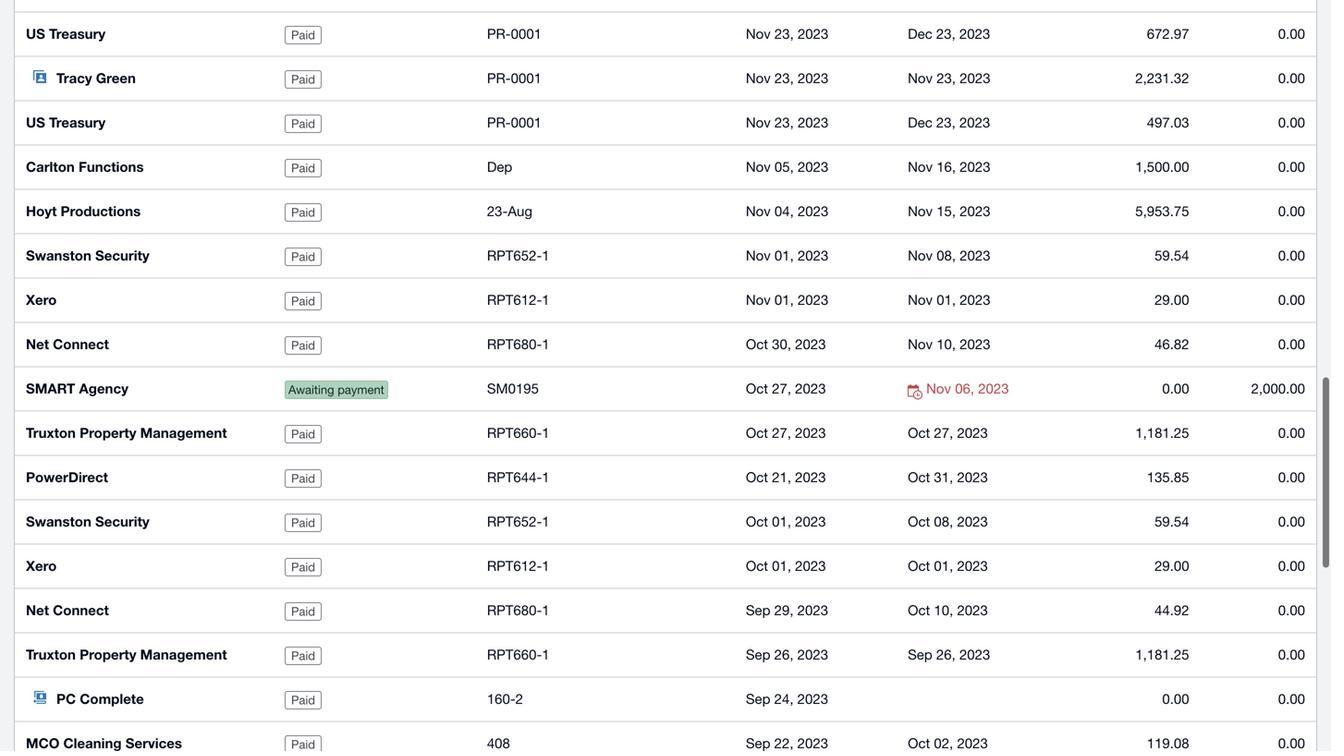 Task type: vqa. For each thing, say whether or not it's contained in the screenshot.
1st Treasury
yes



Task type: describe. For each thing, give the bounding box(es) containing it.
management for sep 26, 2023
[[140, 647, 227, 663]]

0001 for 672.97
[[511, 25, 542, 42]]

paid for truxton property management link associated with sep 26, 2023
[[291, 649, 315, 663]]

pr-0001 link for 2,231.32
[[487, 67, 724, 89]]

rpt680-1 link for sep 29, 2023
[[487, 599, 724, 622]]

rpt680-1 for sep 29, 2023
[[487, 602, 550, 618]]

smart agency link
[[15, 366, 274, 411]]

rpt652-1 link for oct 01, 2023
[[487, 511, 724, 533]]

carlton functions link
[[15, 145, 274, 189]]

oct 01, 2023 up oct 10, 2023
[[908, 558, 988, 574]]

dec 23, 2023 for 672.97
[[908, 25, 990, 42]]

tracy green link
[[15, 56, 274, 100]]

2,231.32
[[1135, 70, 1189, 86]]

powerdirect link
[[15, 455, 274, 500]]

oct 27, 2023 for smart agency
[[746, 380, 826, 397]]

sep down oct 10, 2023
[[908, 647, 932, 663]]

59.54 for nov 08, 2023
[[1155, 247, 1189, 263]]

23-aug
[[487, 203, 532, 219]]

05,
[[775, 159, 794, 175]]

hoyt productions link
[[15, 189, 274, 233]]

0.00 for rpt644-1 link
[[1278, 469, 1305, 485]]

nov 16, 2023
[[908, 159, 990, 175]]

rpt680-1 link for oct 30, 2023
[[487, 333, 724, 355]]

hoyt
[[26, 203, 57, 220]]

oct 27, 2023 up the oct 31, 2023
[[908, 425, 988, 441]]

oct 21, 2023
[[746, 469, 826, 485]]

2 26, from the left
[[936, 647, 956, 663]]

rpt612-1 link for nov 01, 2023
[[487, 289, 724, 311]]

1 for nov 01, 2023
[[542, 292, 550, 308]]

46.82
[[1155, 336, 1189, 352]]

1 sep 26, 2023 from the left
[[746, 647, 828, 663]]

management for oct 27, 2023
[[140, 425, 227, 441]]

nov 10, 2023
[[908, 336, 990, 352]]

rpt680- for oct
[[487, 336, 542, 352]]

pr- for 2,231.32
[[487, 70, 511, 86]]

carlton functions
[[26, 159, 144, 175]]

nov 15, 2023
[[908, 203, 990, 219]]

10, for nov
[[937, 336, 956, 352]]

oct 10, 2023
[[908, 602, 988, 618]]

swanston for nov 01, 2023
[[26, 247, 91, 264]]

paid for us treasury link corresponding to 497.03
[[291, 117, 315, 131]]

0.00 for pr-0001 link for 2,231.32
[[1278, 70, 1305, 86]]

rpt652- for oct
[[487, 513, 542, 530]]

us treasury link for 497.03
[[15, 100, 274, 145]]

nov 01, 2023 for swanston security
[[746, 247, 828, 263]]

0.00 for oct 30, 2023 rpt680-1 link
[[1278, 336, 1305, 352]]

30,
[[772, 336, 791, 352]]

tracy
[[56, 70, 92, 86]]

rpt680-1 for oct 30, 2023
[[487, 336, 550, 352]]

rpt652-1 for oct 01, 2023
[[487, 513, 550, 530]]

connect for oct
[[53, 336, 109, 353]]

nov 23, 2023 for 497.03
[[746, 114, 828, 130]]

sep 29, 2023
[[746, 602, 828, 618]]

01, for oct 08, 2023
[[772, 513, 791, 530]]

rpt660- for sep
[[487, 647, 542, 663]]

us for 672.97
[[26, 25, 45, 42]]

04,
[[775, 203, 794, 219]]

59.54 for oct 08, 2023
[[1155, 513, 1189, 530]]

2
[[515, 691, 523, 707]]

nov 04, 2023
[[746, 203, 828, 219]]

rpt612-1 for nov 01, 2023
[[487, 292, 550, 308]]

xero for oct 01, 2023
[[26, 558, 57, 574]]

rpt644-1
[[487, 469, 550, 485]]

payment
[[338, 383, 384, 397]]

01, up nov 10, 2023
[[937, 292, 956, 308]]

5,953.75
[[1135, 203, 1189, 219]]

truxton for oct 27, 2023
[[26, 425, 76, 441]]

net connect for sep 29, 2023
[[26, 602, 109, 619]]

rpt612-1 link for oct 01, 2023
[[487, 555, 724, 577]]

2,000.00
[[1251, 380, 1305, 397]]

pc complete
[[56, 691, 144, 708]]

1 for oct 08, 2023
[[542, 513, 550, 530]]

sep for 0.00
[[746, 691, 770, 707]]

1 for oct 10, 2023
[[542, 602, 550, 618]]

23-aug link
[[487, 200, 724, 222]]

1 for oct 31, 2023
[[542, 469, 550, 485]]

oct 01, 2023 for swanston security
[[746, 513, 826, 530]]

pr-0001 for 2,231.32
[[487, 70, 542, 86]]

awaiting
[[288, 383, 334, 397]]

0.00 for rpt612-1 link corresponding to nov 01, 2023
[[1278, 292, 1305, 308]]

13 paid from the top
[[291, 605, 315, 619]]

treasury for 672.97
[[49, 25, 106, 42]]

0.00 for "rpt652-1" 'link' corresponding to nov 01, 2023
[[1278, 247, 1305, 263]]

truxton property management link for oct 27, 2023
[[15, 411, 274, 455]]

160-
[[487, 691, 515, 707]]

nov 01, 2023 for xero
[[746, 292, 828, 308]]

24,
[[774, 691, 794, 707]]

0.00 for rpt680-1 link related to sep 29, 2023
[[1278, 602, 1305, 618]]

dec 23, 2023 for 497.03
[[908, 114, 990, 130]]

1 26, from the left
[[774, 647, 794, 663]]

1 for oct 01, 2023
[[542, 558, 550, 574]]

10, for oct
[[934, 602, 953, 618]]

pr-0001 for 672.97
[[487, 25, 542, 42]]

sep for oct 10, 2023
[[746, 602, 770, 618]]

functions
[[79, 159, 144, 175]]

rpt644-1 link
[[487, 466, 724, 489]]

672.97
[[1147, 25, 1189, 42]]

1,181.25 for sep 26, 2023
[[1135, 647, 1189, 663]]

green
[[96, 70, 136, 86]]

net connect for oct 30, 2023
[[26, 336, 109, 353]]

rpt660-1 link for oct 27, 2023
[[487, 422, 724, 444]]

sm0195 link
[[487, 378, 724, 400]]

swanston security for nov 01, 2023
[[26, 247, 149, 264]]

01, for nov 01, 2023
[[775, 292, 794, 308]]

powerdirect
[[26, 469, 108, 486]]

2 sep 26, 2023 from the left
[[908, 647, 990, 663]]

497.03
[[1147, 114, 1189, 130]]

0.00 for rpt612-1 link associated with oct 01, 2023
[[1278, 558, 1305, 574]]

rpt652-1 link for nov 01, 2023
[[487, 244, 724, 267]]

sep 24, 2023
[[746, 691, 828, 707]]

paid for tracy green link
[[291, 72, 315, 87]]

swanston security link for nov 01, 2023
[[15, 233, 274, 278]]

paid for oct 01, 2023 xero link
[[291, 560, 315, 575]]

oct 01, 2023 for xero
[[746, 558, 826, 574]]

0.00 for 23-aug link
[[1278, 203, 1305, 219]]

complete
[[80, 691, 144, 708]]

23-
[[487, 203, 508, 219]]

net for oct 30, 2023
[[26, 336, 49, 353]]

1,500.00
[[1135, 159, 1189, 175]]

hoyt productions
[[26, 203, 141, 220]]

awaiting payment
[[288, 383, 384, 397]]

rpt652-1 for nov 01, 2023
[[487, 247, 550, 263]]



Task type: locate. For each thing, give the bounding box(es) containing it.
0 vertical spatial us treasury
[[26, 25, 106, 42]]

nov 06, 2023
[[926, 380, 1009, 397]]

0 vertical spatial security
[[95, 247, 149, 264]]

01, up oct 10, 2023
[[934, 558, 953, 574]]

xero link
[[15, 278, 274, 322], [15, 544, 274, 588]]

0 vertical spatial dec 23, 2023
[[908, 25, 990, 42]]

1 vertical spatial us treasury
[[26, 114, 106, 131]]

paid for powerdirect link
[[291, 472, 315, 486]]

security down productions
[[95, 247, 149, 264]]

1 vertical spatial treasury
[[49, 114, 106, 131]]

160-2
[[487, 691, 523, 707]]

0 vertical spatial pr-0001 link
[[487, 23, 724, 45]]

nov 05, 2023
[[746, 159, 828, 175]]

2 rpt680- from the top
[[487, 602, 542, 618]]

3 1 from the top
[[542, 336, 550, 352]]

14 paid from the top
[[291, 649, 315, 663]]

1 horizontal spatial 26,
[[936, 647, 956, 663]]

rpt644-
[[487, 469, 542, 485]]

net connect link for sep 29, 2023
[[15, 588, 274, 633]]

rpt612- for oct
[[487, 558, 542, 574]]

29,
[[774, 602, 794, 618]]

01, for oct 01, 2023
[[772, 558, 791, 574]]

paid for nov 01, 2023's xero link
[[291, 294, 315, 308]]

2 dec 23, 2023 from the top
[[908, 114, 990, 130]]

rpt660-1
[[487, 425, 550, 441], [487, 647, 550, 663]]

0 vertical spatial rpt680-
[[487, 336, 542, 352]]

agency
[[79, 380, 128, 397]]

swanston security link
[[15, 233, 274, 278], [15, 500, 274, 544]]

nov 23, 2023 for 2,231.32
[[746, 70, 828, 86]]

2 rpt680-1 link from the top
[[487, 599, 724, 622]]

net connect link for oct 30, 2023
[[15, 322, 274, 366]]

0 vertical spatial pr-
[[487, 25, 511, 42]]

0 vertical spatial swanston security
[[26, 247, 149, 264]]

1 1,181.25 from the top
[[1135, 425, 1189, 441]]

rpt652-
[[487, 247, 542, 263], [487, 513, 542, 530]]

1 vertical spatial 1,181.25
[[1135, 647, 1189, 663]]

2 vertical spatial pr-
[[487, 114, 511, 130]]

oct 01, 2023
[[746, 513, 826, 530], [746, 558, 826, 574], [908, 558, 988, 574]]

1 vertical spatial management
[[140, 647, 227, 663]]

pr- for 497.03
[[487, 114, 511, 130]]

0 vertical spatial 0001
[[511, 25, 542, 42]]

net connect up the smart agency at bottom left
[[26, 336, 109, 353]]

01,
[[775, 247, 794, 263], [775, 292, 794, 308], [937, 292, 956, 308], [772, 513, 791, 530], [772, 558, 791, 574], [934, 558, 953, 574]]

0 vertical spatial rpt652-1
[[487, 247, 550, 263]]

1 rpt652-1 from the top
[[487, 247, 550, 263]]

net connect link up agency
[[15, 322, 274, 366]]

1 vertical spatial us
[[26, 114, 45, 131]]

2 vertical spatial 0001
[[511, 114, 542, 130]]

rpt652-1 link down 23-aug link
[[487, 244, 724, 267]]

44.92
[[1155, 602, 1189, 618]]

xero down powerdirect
[[26, 558, 57, 574]]

truxton up pc
[[26, 647, 76, 663]]

4 paid from the top
[[291, 161, 315, 175]]

smart
[[26, 380, 75, 397]]

0 vertical spatial pr-0001
[[487, 25, 542, 42]]

property up complete
[[80, 647, 136, 663]]

treasury for 497.03
[[49, 114, 106, 131]]

rpt660- for oct
[[487, 425, 542, 441]]

2 swanston from the top
[[26, 513, 91, 530]]

1 for nov 10, 2023
[[542, 336, 550, 352]]

1,181.25
[[1135, 425, 1189, 441], [1135, 647, 1189, 663]]

0.00 for rpt660-1 link corresponding to oct 27, 2023
[[1278, 425, 1305, 441]]

dep
[[487, 159, 512, 175]]

06,
[[955, 380, 974, 397]]

nov 01, 2023
[[746, 247, 828, 263], [746, 292, 828, 308], [908, 292, 990, 308]]

2 net connect link from the top
[[15, 588, 274, 633]]

rpt680- for sep
[[487, 602, 542, 618]]

0 vertical spatial truxton
[[26, 425, 76, 441]]

rpt680- up 2
[[487, 602, 542, 618]]

1 vertical spatial rpt680-
[[487, 602, 542, 618]]

1 truxton property management link from the top
[[15, 411, 274, 455]]

1 vertical spatial rpt612-
[[487, 558, 542, 574]]

1 treasury from the top
[[49, 25, 106, 42]]

management up pc complete link
[[140, 647, 227, 663]]

10 paid from the top
[[291, 472, 315, 486]]

property down agency
[[80, 425, 136, 441]]

08, down 31,
[[934, 513, 953, 530]]

0 vertical spatial rpt612-1
[[487, 292, 550, 308]]

oct 01, 2023 down oct 21, 2023
[[746, 513, 826, 530]]

15 paid from the top
[[291, 693, 315, 708]]

swanston security link for oct 01, 2023
[[15, 500, 274, 544]]

1 vertical spatial us treasury link
[[15, 100, 274, 145]]

1 vertical spatial rpt612-1
[[487, 558, 550, 574]]

29.00 up 46.82
[[1155, 292, 1189, 308]]

0 vertical spatial net connect link
[[15, 322, 274, 366]]

0 horizontal spatial 26,
[[774, 647, 794, 663]]

1 dec 23, 2023 from the top
[[908, 25, 990, 42]]

truxton property management down smart agency 'link'
[[26, 425, 227, 441]]

3 pr-0001 link from the top
[[487, 111, 724, 134]]

1 vertical spatial 59.54
[[1155, 513, 1189, 530]]

0 vertical spatial net
[[26, 336, 49, 353]]

1 vertical spatial truxton property management
[[26, 647, 227, 663]]

1 horizontal spatial sep 26, 2023
[[908, 647, 990, 663]]

us treasury for 497.03
[[26, 114, 106, 131]]

1 vertical spatial xero link
[[15, 544, 274, 588]]

property for sep
[[80, 647, 136, 663]]

security for nov
[[95, 247, 149, 264]]

pr-0001 for 497.03
[[487, 114, 542, 130]]

08, for nov
[[937, 247, 956, 263]]

rpt680-1 link up sm0195 link
[[487, 333, 724, 355]]

treasury up tracy
[[49, 25, 106, 42]]

aug
[[508, 203, 532, 219]]

3 0001 from the top
[[511, 114, 542, 130]]

pr-0001 link for 672.97
[[487, 23, 724, 45]]

rpt680-1 up sm0195
[[487, 336, 550, 352]]

rpt660-1 for oct 27, 2023
[[487, 425, 550, 441]]

paid for truxton property management link corresponding to oct 27, 2023
[[291, 427, 315, 441]]

treasury down tracy
[[49, 114, 106, 131]]

connect up pc
[[53, 602, 109, 619]]

rpt680- up sm0195
[[487, 336, 542, 352]]

nov 01, 2023 up nov 10, 2023
[[908, 292, 990, 308]]

dec for 672.97
[[908, 25, 932, 42]]

connect for sep
[[53, 602, 109, 619]]

01, up oct 30, 2023
[[775, 292, 794, 308]]

1 vertical spatial truxton property management link
[[15, 633, 274, 677]]

security down powerdirect link
[[95, 513, 149, 530]]

0 vertical spatial xero
[[26, 292, 57, 308]]

us treasury down tracy
[[26, 114, 106, 131]]

0001 for 497.03
[[511, 114, 542, 130]]

0 vertical spatial swanston security link
[[15, 233, 274, 278]]

truxton property management link up complete
[[15, 633, 274, 677]]

2 dec from the top
[[908, 114, 932, 130]]

1 for oct 27, 2023
[[542, 425, 550, 441]]

0 vertical spatial management
[[140, 425, 227, 441]]

us treasury
[[26, 25, 106, 42], [26, 114, 106, 131]]

1,181.25 for oct 27, 2023
[[1135, 425, 1189, 441]]

rpt612- down rpt644-
[[487, 558, 542, 574]]

1 vertical spatial rpt612-1 link
[[487, 555, 724, 577]]

0 vertical spatial property
[[80, 425, 136, 441]]

26, down oct 10, 2023
[[936, 647, 956, 663]]

27, down '30,'
[[772, 380, 791, 397]]

carlton
[[26, 159, 75, 175]]

1 net connect from the top
[[26, 336, 109, 353]]

1 1 from the top
[[542, 247, 550, 263]]

1 vertical spatial swanston security
[[26, 513, 149, 530]]

1 for nov 08, 2023
[[542, 247, 550, 263]]

2 rpt660-1 link from the top
[[487, 644, 724, 666]]

oct 27, 2023 down oct 30, 2023
[[746, 380, 826, 397]]

rpt660-1 link up 160-2 link
[[487, 644, 724, 666]]

rpt660-
[[487, 425, 542, 441], [487, 647, 542, 663]]

oct 01, 2023 up sep 29, 2023
[[746, 558, 826, 574]]

us treasury up tracy
[[26, 25, 106, 42]]

rpt660-1 up rpt644-1
[[487, 425, 550, 441]]

0 vertical spatial 1,181.25
[[1135, 425, 1189, 441]]

1 vertical spatial rpt660-1
[[487, 647, 550, 663]]

security
[[95, 247, 149, 264], [95, 513, 149, 530]]

29.00 for oct 01, 2023
[[1155, 558, 1189, 574]]

0 vertical spatial 59.54
[[1155, 247, 1189, 263]]

0.00
[[1278, 25, 1305, 42], [1278, 70, 1305, 86], [1278, 114, 1305, 130], [1278, 159, 1305, 175], [1278, 203, 1305, 219], [1278, 247, 1305, 263], [1278, 292, 1305, 308], [1278, 336, 1305, 352], [1162, 380, 1189, 397], [1278, 425, 1305, 441], [1278, 469, 1305, 485], [1278, 513, 1305, 530], [1278, 558, 1305, 574], [1278, 602, 1305, 618], [1278, 647, 1305, 663], [1162, 691, 1189, 707], [1278, 691, 1305, 707]]

2 swanston security from the top
[[26, 513, 149, 530]]

paid for us treasury link for 672.97
[[291, 28, 315, 42]]

sep for sep 26, 2023
[[746, 647, 770, 663]]

net connect
[[26, 336, 109, 353], [26, 602, 109, 619]]

1 vertical spatial net connect
[[26, 602, 109, 619]]

8 1 from the top
[[542, 602, 550, 618]]

pc
[[56, 691, 76, 708]]

swanston security link down productions
[[15, 233, 274, 278]]

truxton down smart
[[26, 425, 76, 441]]

1 vertical spatial dec
[[908, 114, 932, 130]]

1 vertical spatial swanston
[[26, 513, 91, 530]]

1 vertical spatial rpt652-1 link
[[487, 511, 724, 533]]

1 59.54 from the top
[[1155, 247, 1189, 263]]

10,
[[937, 336, 956, 352], [934, 602, 953, 618]]

sep 26, 2023 down sep 29, 2023
[[746, 647, 828, 663]]

27, for smart agency
[[772, 380, 791, 397]]

swanston security link down powerdirect
[[15, 500, 274, 544]]

sep left '24,'
[[746, 691, 770, 707]]

0.00 for 497.03's pr-0001 link
[[1278, 114, 1305, 130]]

6 paid from the top
[[291, 250, 315, 264]]

08, for oct
[[934, 513, 953, 530]]

swanston security for oct 01, 2023
[[26, 513, 149, 530]]

1 rpt680-1 link from the top
[[487, 333, 724, 355]]

connect up the smart agency at bottom left
[[53, 336, 109, 353]]

2 swanston security link from the top
[[15, 500, 274, 544]]

9 paid from the top
[[291, 427, 315, 441]]

nov 01, 2023 up oct 30, 2023
[[746, 292, 828, 308]]

2 rpt660- from the top
[[487, 647, 542, 663]]

01, down 21,
[[772, 513, 791, 530]]

rpt612-1 down rpt644-1
[[487, 558, 550, 574]]

1 vertical spatial rpt660-
[[487, 647, 542, 663]]

12 paid from the top
[[291, 560, 315, 575]]

08,
[[937, 247, 956, 263], [934, 513, 953, 530]]

dec for 497.03
[[908, 114, 932, 130]]

1 29.00 from the top
[[1155, 292, 1189, 308]]

truxton for sep 26, 2023
[[26, 647, 76, 663]]

27, up 31,
[[934, 425, 953, 441]]

xero link up smart agency 'link'
[[15, 278, 274, 322]]

rpt660-1 link down sm0195 link
[[487, 422, 724, 444]]

2 rpt652-1 from the top
[[487, 513, 550, 530]]

overdue icon image
[[908, 385, 926, 400]]

sep 26, 2023
[[746, 647, 828, 663], [908, 647, 990, 663]]

2 pr-0001 link from the top
[[487, 67, 724, 89]]

2 vertical spatial pr-0001 link
[[487, 111, 724, 134]]

3 pr-0001 from the top
[[487, 114, 542, 130]]

1 property from the top
[[80, 425, 136, 441]]

rpt680-1 up 2
[[487, 602, 550, 618]]

0001 for 2,231.32
[[511, 70, 542, 86]]

2 truxton property management link from the top
[[15, 633, 274, 677]]

rpt612-1 link
[[487, 289, 724, 311], [487, 555, 724, 577]]

2 pr- from the top
[[487, 70, 511, 86]]

1 net from the top
[[26, 336, 49, 353]]

8 paid from the top
[[291, 338, 315, 353]]

0 horizontal spatial sep 26, 2023
[[746, 647, 828, 663]]

0 vertical spatial dec
[[908, 25, 932, 42]]

1 security from the top
[[95, 247, 149, 264]]

oct 27, 2023 up oct 21, 2023
[[746, 425, 826, 441]]

xero
[[26, 292, 57, 308], [26, 558, 57, 574]]

2 net connect from the top
[[26, 602, 109, 619]]

truxton property management link for sep 26, 2023
[[15, 633, 274, 677]]

1 vertical spatial net connect link
[[15, 588, 274, 633]]

tracy green
[[56, 70, 136, 86]]

pc complete link
[[15, 677, 274, 721]]

4 1 from the top
[[542, 425, 550, 441]]

productions
[[61, 203, 141, 220]]

1 vertical spatial rpt680-1 link
[[487, 599, 724, 622]]

7 1 from the top
[[542, 558, 550, 574]]

net for sep 29, 2023
[[26, 602, 49, 619]]

0.00 for "rpt652-1" 'link' corresponding to oct 01, 2023
[[1278, 513, 1305, 530]]

15,
[[937, 203, 956, 219]]

1 vertical spatial pr-0001
[[487, 70, 542, 86]]

2023
[[798, 25, 828, 42], [959, 25, 990, 42], [798, 70, 828, 86], [960, 70, 990, 86], [798, 114, 828, 130], [959, 114, 990, 130], [798, 159, 828, 175], [960, 159, 990, 175], [798, 203, 828, 219], [960, 203, 990, 219], [798, 247, 828, 263], [960, 247, 990, 263], [798, 292, 828, 308], [960, 292, 990, 308], [795, 336, 826, 352], [960, 336, 990, 352], [795, 380, 826, 397], [978, 380, 1009, 397], [795, 425, 826, 441], [957, 425, 988, 441], [795, 469, 826, 485], [957, 469, 988, 485], [795, 513, 826, 530], [957, 513, 988, 530], [795, 558, 826, 574], [957, 558, 988, 574], [797, 602, 828, 618], [957, 602, 988, 618], [797, 647, 828, 663], [959, 647, 990, 663], [797, 691, 828, 707]]

01, up 29,
[[772, 558, 791, 574]]

1 management from the top
[[140, 425, 227, 441]]

1 pr-0001 link from the top
[[487, 23, 724, 45]]

rpt652- down rpt644-
[[487, 513, 542, 530]]

1 us from the top
[[26, 25, 45, 42]]

property for oct
[[80, 425, 136, 441]]

rpt612- up sm0195
[[487, 292, 542, 308]]

1 vertical spatial rpt660-1 link
[[487, 644, 724, 666]]

3 paid from the top
[[291, 117, 315, 131]]

1 paid from the top
[[291, 28, 315, 42]]

property
[[80, 425, 136, 441], [80, 647, 136, 663]]

1 swanston from the top
[[26, 247, 91, 264]]

1 vertical spatial swanston security link
[[15, 500, 274, 544]]

rpt652-1 link down rpt644-1 link
[[487, 511, 724, 533]]

grouped payslip icon image
[[33, 70, 47, 83], [33, 70, 47, 83]]

0 vertical spatial rpt680-1
[[487, 336, 550, 352]]

1 vertical spatial security
[[95, 513, 149, 530]]

sep 26, 2023 down oct 10, 2023
[[908, 647, 990, 663]]

1 net connect link from the top
[[15, 322, 274, 366]]

1 vertical spatial pr-
[[487, 70, 511, 86]]

2 connect from the top
[[53, 602, 109, 619]]

135.85
[[1147, 469, 1189, 485]]

0.00 for the dep link
[[1278, 159, 1305, 175]]

dec
[[908, 25, 932, 42], [908, 114, 932, 130]]

paid for carlton functions link
[[291, 161, 315, 175]]

2 1 from the top
[[542, 292, 550, 308]]

1 swanston security link from the top
[[15, 233, 274, 278]]

us treasury link for 672.97
[[15, 12, 274, 56]]

1 rpt652-1 link from the top
[[487, 244, 724, 267]]

rpt660-1 for sep 26, 2023
[[487, 647, 550, 663]]

1 vertical spatial 29.00
[[1155, 558, 1189, 574]]

59.54 down 5,953.75
[[1155, 247, 1189, 263]]

21,
[[772, 469, 791, 485]]

0 vertical spatial net connect
[[26, 336, 109, 353]]

0.00 for 672.97 pr-0001 link
[[1278, 25, 1305, 42]]

2 rpt680-1 from the top
[[487, 602, 550, 618]]

dep link
[[487, 156, 724, 178]]

08, down the 15,
[[937, 247, 956, 263]]

oct 30, 2023
[[746, 336, 826, 352]]

1 vertical spatial truxton
[[26, 647, 76, 663]]

1 pr- from the top
[[487, 25, 511, 42]]

0 vertical spatial rpt680-1 link
[[487, 333, 724, 355]]

1 vertical spatial 0001
[[511, 70, 542, 86]]

10, down 'oct 08, 2023'
[[934, 602, 953, 618]]

rpt660- up rpt644-
[[487, 425, 542, 441]]

paid for pc complete link
[[291, 693, 315, 708]]

0 vertical spatial truxton property management
[[26, 425, 227, 441]]

1 xero from the top
[[26, 292, 57, 308]]

0001
[[511, 25, 542, 42], [511, 70, 542, 86], [511, 114, 542, 130]]

management
[[140, 425, 227, 441], [140, 647, 227, 663]]

2 management from the top
[[140, 647, 227, 663]]

2 vertical spatial pr-0001
[[487, 114, 542, 130]]

23,
[[775, 25, 794, 42], [936, 25, 956, 42], [775, 70, 794, 86], [937, 70, 956, 86], [775, 114, 794, 130], [936, 114, 956, 130]]

paid for hoyt productions link
[[291, 205, 315, 220]]

swanston
[[26, 247, 91, 264], [26, 513, 91, 530]]

2 us treasury from the top
[[26, 114, 106, 131]]

rpt680-1
[[487, 336, 550, 352], [487, 602, 550, 618]]

2 rpt612-1 link from the top
[[487, 555, 724, 577]]

0 vertical spatial xero link
[[15, 278, 274, 322]]

1 vertical spatial dec 23, 2023
[[908, 114, 990, 130]]

swanston down powerdirect
[[26, 513, 91, 530]]

nov 23, 2023 for 672.97
[[746, 25, 828, 42]]

1 rpt660- from the top
[[487, 425, 542, 441]]

rpt680-
[[487, 336, 542, 352], [487, 602, 542, 618]]

2 rpt612-1 from the top
[[487, 558, 550, 574]]

us treasury link up 'green'
[[15, 12, 274, 56]]

management up powerdirect link
[[140, 425, 227, 441]]

sep down sep 29, 2023
[[746, 647, 770, 663]]

1 vertical spatial pr-0001 link
[[487, 67, 724, 89]]

1 dec from the top
[[908, 25, 932, 42]]

1 vertical spatial xero
[[26, 558, 57, 574]]

59.54
[[1155, 247, 1189, 263], [1155, 513, 1189, 530]]

net connect up pc
[[26, 602, 109, 619]]

2 rpt652- from the top
[[487, 513, 542, 530]]

1 xero link from the top
[[15, 278, 274, 322]]

xero link for nov 01, 2023
[[15, 278, 274, 322]]

2 security from the top
[[95, 513, 149, 530]]

rpt612-1 down "aug"
[[487, 292, 550, 308]]

59.54 down 135.85
[[1155, 513, 1189, 530]]

1 rpt680-1 from the top
[[487, 336, 550, 352]]

truxton property management up complete
[[26, 647, 227, 663]]

rpt680-1 link up 160-2 link
[[487, 599, 724, 622]]

smart agency
[[26, 380, 128, 397]]

0 vertical spatial us treasury link
[[15, 12, 274, 56]]

xero down hoyt
[[26, 292, 57, 308]]

29.00 for nov 01, 2023
[[1155, 292, 1189, 308]]

oct
[[746, 336, 768, 352], [746, 380, 768, 397], [746, 425, 768, 441], [908, 425, 930, 441], [746, 469, 768, 485], [908, 469, 930, 485], [746, 513, 768, 530], [908, 513, 930, 530], [746, 558, 768, 574], [908, 558, 930, 574], [908, 602, 930, 618]]

1 rpt652- from the top
[[487, 247, 542, 263]]

net connect link up pc complete link
[[15, 588, 274, 633]]

2 xero link from the top
[[15, 544, 274, 588]]

1 rpt612-1 link from the top
[[487, 289, 724, 311]]

2 rpt660-1 from the top
[[487, 647, 550, 663]]

0 vertical spatial 29.00
[[1155, 292, 1189, 308]]

0 vertical spatial rpt652-
[[487, 247, 542, 263]]

27, up 21,
[[772, 425, 791, 441]]

dec 23, 2023
[[908, 25, 990, 42], [908, 114, 990, 130]]

1
[[542, 247, 550, 263], [542, 292, 550, 308], [542, 336, 550, 352], [542, 425, 550, 441], [542, 469, 550, 485], [542, 513, 550, 530], [542, 558, 550, 574], [542, 602, 550, 618], [542, 647, 550, 663]]

29.00 up 44.92 at right bottom
[[1155, 558, 1189, 574]]

treasury
[[49, 25, 106, 42], [49, 114, 106, 131]]

swanston security down powerdirect
[[26, 513, 149, 530]]

1 rpt612-1 from the top
[[487, 292, 550, 308]]

us treasury for 672.97
[[26, 25, 106, 42]]

rpt660- up 2
[[487, 647, 542, 663]]

7 paid from the top
[[291, 294, 315, 308]]

11 paid from the top
[[291, 516, 315, 530]]

rpt660-1 up 2
[[487, 647, 550, 663]]

1 rpt612- from the top
[[487, 292, 542, 308]]

rpt612-
[[487, 292, 542, 308], [487, 558, 542, 574]]

0 vertical spatial 08,
[[937, 247, 956, 263]]

1 vertical spatial property
[[80, 647, 136, 663]]

rpt612-1 link down rpt644-1 link
[[487, 555, 724, 577]]

0 vertical spatial swanston
[[26, 247, 91, 264]]

nov 01, 2023 down the "nov 04, 2023"
[[746, 247, 828, 263]]

truxton property management for sep 26, 2023
[[26, 647, 227, 663]]

1 for sep 26, 2023
[[542, 647, 550, 663]]

rpt652- down 23-aug
[[487, 247, 542, 263]]

1 truxton from the top
[[26, 425, 76, 441]]

xero for nov 01, 2023
[[26, 292, 57, 308]]

swanston for oct 01, 2023
[[26, 513, 91, 530]]

26, down 29,
[[774, 647, 794, 663]]

truxton property management link
[[15, 411, 274, 455], [15, 633, 274, 677]]

5 1 from the top
[[542, 469, 550, 485]]

31,
[[934, 469, 953, 485]]

truxton property management for oct 27, 2023
[[26, 425, 227, 441]]

2 paid from the top
[[291, 72, 315, 87]]

nov
[[746, 25, 771, 42], [746, 70, 771, 86], [908, 70, 933, 86], [746, 114, 771, 130], [746, 159, 771, 175], [908, 159, 933, 175], [746, 203, 771, 219], [908, 203, 933, 219], [746, 247, 771, 263], [908, 247, 933, 263], [746, 292, 771, 308], [908, 292, 933, 308], [908, 336, 933, 352], [926, 380, 951, 397]]

rpt660-1 link for sep 26, 2023
[[487, 644, 724, 666]]

0 vertical spatial truxton property management link
[[15, 411, 274, 455]]

oct 31, 2023
[[908, 469, 988, 485]]

2 net from the top
[[26, 602, 49, 619]]

1 truxton property management from the top
[[26, 425, 227, 441]]

swanston down hoyt
[[26, 247, 91, 264]]

2 us from the top
[[26, 114, 45, 131]]

xero link for oct 01, 2023
[[15, 544, 274, 588]]

0 vertical spatial rpt660-1 link
[[487, 422, 724, 444]]

rpt612-1
[[487, 292, 550, 308], [487, 558, 550, 574]]

16,
[[937, 159, 956, 175]]

0 vertical spatial 10,
[[937, 336, 956, 352]]

2 truxton from the top
[[26, 647, 76, 663]]

10, up 06,
[[937, 336, 956, 352]]

sep left 29,
[[746, 602, 770, 618]]

rpt652-1 down "aug"
[[487, 247, 550, 263]]

pr- for 672.97
[[487, 25, 511, 42]]

2 29.00 from the top
[[1155, 558, 1189, 574]]

truxton property management link down agency
[[15, 411, 274, 455]]

1 vertical spatial rpt680-1
[[487, 602, 550, 618]]

1 vertical spatial net
[[26, 602, 49, 619]]

1 vertical spatial 08,
[[934, 513, 953, 530]]

0 vertical spatial rpt660-
[[487, 425, 542, 441]]

1 rpt680- from the top
[[487, 336, 542, 352]]

0 vertical spatial connect
[[53, 336, 109, 353]]

us treasury link down 'green'
[[15, 100, 274, 145]]

rpt612- for nov
[[487, 292, 542, 308]]

rpt652- for nov
[[487, 247, 542, 263]]

2 59.54 from the top
[[1155, 513, 1189, 530]]

2 rpt652-1 link from the top
[[487, 511, 724, 533]]

3 pr- from the top
[[487, 114, 511, 130]]

nov 23, 2023
[[746, 25, 828, 42], [746, 70, 828, 86], [908, 70, 990, 86], [746, 114, 828, 130]]

rpt612-1 link up sm0195 link
[[487, 289, 724, 311]]

us treasury link
[[15, 12, 274, 56], [15, 100, 274, 145]]

xero link down powerdirect link
[[15, 544, 274, 588]]

160-2 link
[[487, 688, 724, 710]]

26,
[[774, 647, 794, 663], [936, 647, 956, 663]]

nov 08, 2023
[[908, 247, 990, 263]]

0 vertical spatial rpt660-1
[[487, 425, 550, 441]]

6 1 from the top
[[542, 513, 550, 530]]

1 0001 from the top
[[511, 25, 542, 42]]

1 vertical spatial rpt652-1
[[487, 513, 550, 530]]

1 rpt660-1 link from the top
[[487, 422, 724, 444]]

1 us treasury from the top
[[26, 25, 106, 42]]

1 vertical spatial rpt652-
[[487, 513, 542, 530]]

connect
[[53, 336, 109, 353], [53, 602, 109, 619]]

rpt652-1 link
[[487, 244, 724, 267], [487, 511, 724, 533]]

oct 27, 2023 for truxton property management
[[746, 425, 826, 441]]

1 vertical spatial connect
[[53, 602, 109, 619]]

1 vertical spatial 10,
[[934, 602, 953, 618]]

0 vertical spatial rpt652-1 link
[[487, 244, 724, 267]]

2 pr-0001 from the top
[[487, 70, 542, 86]]

1 rpt660-1 from the top
[[487, 425, 550, 441]]

2 us treasury link from the top
[[15, 100, 274, 145]]

rpt652-1 down rpt644-1
[[487, 513, 550, 530]]

1,181.25 up 135.85
[[1135, 425, 1189, 441]]

1,181.25 down 44.92 at right bottom
[[1135, 647, 1189, 663]]

0 vertical spatial treasury
[[49, 25, 106, 42]]

2 1,181.25 from the top
[[1135, 647, 1189, 663]]

2 property from the top
[[80, 647, 136, 663]]

1 us treasury link from the top
[[15, 12, 274, 56]]

oct 08, 2023
[[908, 513, 988, 530]]

pr-0001 link
[[487, 23, 724, 45], [487, 67, 724, 89], [487, 111, 724, 134]]

01, down 04,
[[775, 247, 794, 263]]

swanston security down hoyt productions
[[26, 247, 149, 264]]

0 vertical spatial us
[[26, 25, 45, 42]]

rpt652-1
[[487, 247, 550, 263], [487, 513, 550, 530]]

sm0195
[[487, 380, 539, 397]]

0 vertical spatial rpt612-1 link
[[487, 289, 724, 311]]

credit note icon image
[[33, 691, 47, 704], [33, 691, 47, 704]]

0 vertical spatial rpt612-
[[487, 292, 542, 308]]



